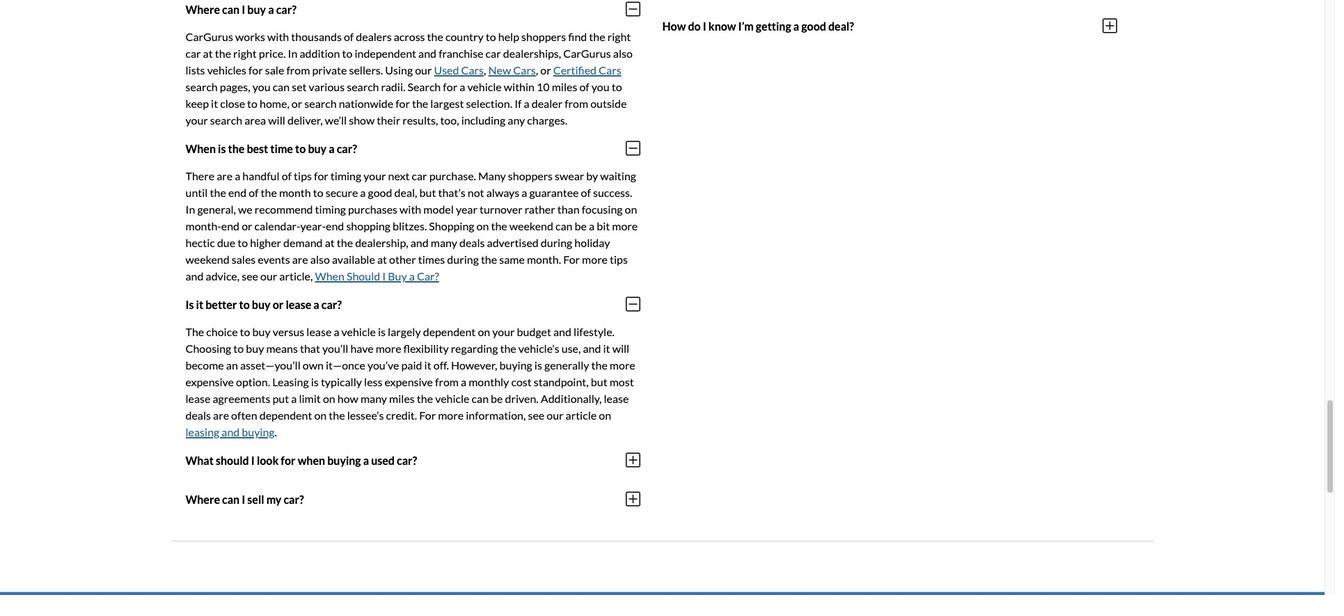 Task type: locate. For each thing, give the bounding box(es) containing it.
2 vertical spatial vehicle
[[435, 392, 470, 405]]

1 vertical spatial good
[[368, 186, 392, 199]]

used
[[371, 454, 395, 467]]

or inside "dropdown button"
[[273, 298, 284, 311]]

search up the nationwide
[[347, 80, 379, 94]]

be
[[575, 220, 587, 233], [491, 392, 503, 405]]

1 vertical spatial also
[[310, 253, 330, 266]]

car up new
[[486, 47, 501, 60]]

the inside used cars , new cars , or certified cars search pages, you can set various search radii. search for a vehicle within 10 miles of you to keep it close to home, or search nationwide for the largest selection. if a dealer from outside your search area will deliver, we'll show their results, too, including any charges.
[[412, 97, 428, 110]]

in down until on the left of the page
[[186, 203, 195, 216]]

guarantee
[[530, 186, 579, 199]]

car? up thousands
[[276, 3, 297, 16]]

2 vertical spatial from
[[435, 376, 459, 389]]

0 horizontal spatial also
[[310, 253, 330, 266]]

private
[[312, 64, 347, 77]]

will
[[268, 114, 285, 127], [613, 342, 630, 355]]

1 vertical spatial our
[[260, 270, 277, 283]]

miles up credit.
[[389, 392, 415, 405]]

buy inside dropdown button
[[247, 3, 266, 16]]

the inside dropdown button
[[228, 142, 245, 155]]

2 horizontal spatial our
[[547, 409, 564, 422]]

1 vertical spatial will
[[613, 342, 630, 355]]

0 vertical spatial deals
[[460, 236, 485, 250]]

secure
[[326, 186, 358, 199]]

where inside dropdown button
[[186, 3, 220, 16]]

a up price.
[[268, 3, 274, 16]]

good left the deal?
[[802, 19, 826, 33]]

to right month
[[313, 186, 324, 199]]

car right next
[[412, 169, 427, 183]]

shoppers inside there are a handful of tips for timing your next car purchase. many shoppers swear by waiting until the end of the month to secure a good deal, but that's not always a guarantee of success. in general, we recommend timing purchases with model year turnover rather than focusing on month-end or calendar-year-end shopping blitzes. shopping on the weekend can be a bit more hectic due to higher demand at the dealership, and many deals advertised during holiday weekend sales events are also available at other times during the same month. for more tips and advice, see our article,
[[508, 169, 553, 183]]

to right better
[[239, 298, 250, 311]]

1 horizontal spatial buying
[[327, 454, 361, 467]]

deals down 'shopping'
[[460, 236, 485, 250]]

1 horizontal spatial our
[[415, 64, 432, 77]]

are inside the choice to buy versus lease a vehicle is largely dependent on your budget and lifestyle. choosing to buy means that you'll have more flexibility regarding the vehicle's use, and it will become an asset—you'll own it—once you've paid it off. however, buying is generally the more expensive option. leasing is typically less expensive from a monthly cost standpoint, but most lease agreements put a limit on how many miles the vehicle can be driven. additionally, lease deals are often dependent on the lessee's credit. for more information, see our article on leasing and buying .
[[213, 409, 229, 422]]

0 vertical spatial where
[[186, 3, 220, 16]]

buying right when
[[327, 454, 361, 467]]

0 vertical spatial miles
[[552, 80, 578, 94]]

of up month
[[282, 169, 292, 183]]

2 where from the top
[[186, 493, 220, 506]]

0 horizontal spatial with
[[267, 30, 289, 43]]

where for where can i buy a car?
[[186, 3, 220, 16]]

lease down the most
[[604, 392, 629, 405]]

can inside the choice to buy versus lease a vehicle is largely dependent on your budget and lifestyle. choosing to buy means that you'll have more flexibility regarding the vehicle's use, and it will become an asset—you'll own it—once you've paid it off. however, buying is generally the more expensive option. leasing is typically less expensive from a monthly cost standpoint, but most lease agreements put a limit on how many miles the vehicle can be driven. additionally, lease deals are often dependent on the lessee's credit. for more information, see our article on leasing and buying .
[[472, 392, 489, 405]]

car inside there are a handful of tips for timing your next car purchase. many shoppers swear by waiting until the end of the month to secure a good deal, but that's not always a guarantee of success. in general, we recommend timing purchases with model year turnover rather than focusing on month-end or calendar-year-end shopping blitzes. shopping on the weekend can be a bit more hectic due to higher demand at the dealership, and many deals advertised during holiday weekend sales events are also available at other times during the same month. for more tips and advice, see our article,
[[412, 169, 427, 183]]

when up there
[[186, 142, 216, 155]]

lease inside the "is it better to buy or lease a car?" "dropdown button"
[[286, 298, 311, 311]]

for right look on the bottom left of the page
[[281, 454, 296, 467]]

keep
[[186, 97, 209, 110]]

for up the secure
[[314, 169, 328, 183]]

i'm
[[739, 19, 754, 33]]

too,
[[440, 114, 459, 127]]

0 horizontal spatial cars
[[461, 64, 484, 77]]

2 vertical spatial are
[[213, 409, 229, 422]]

is
[[186, 298, 194, 311]]

2 expensive from the left
[[385, 376, 433, 389]]

our down events
[[260, 270, 277, 283]]

0 horizontal spatial right
[[233, 47, 257, 60]]

i inside dropdown button
[[242, 3, 245, 16]]

works
[[235, 30, 265, 43]]

i left look on the bottom left of the page
[[251, 454, 255, 467]]

the left best
[[228, 142, 245, 155]]

where up lists
[[186, 3, 220, 16]]

asset—you'll
[[240, 359, 301, 372]]

lease down article,
[[286, 298, 311, 311]]

buy inside dropdown button
[[308, 142, 327, 155]]

1 you from the left
[[253, 80, 271, 94]]

rather
[[525, 203, 555, 216]]

3 cars from the left
[[599, 64, 622, 77]]

plus square image
[[1103, 18, 1117, 34], [626, 452, 640, 469], [626, 491, 640, 508]]

or
[[541, 64, 551, 77], [292, 97, 302, 110], [242, 220, 252, 233], [273, 298, 284, 311]]

0 horizontal spatial ,
[[484, 64, 486, 77]]

1 horizontal spatial right
[[608, 30, 631, 43]]

0 vertical spatial when
[[186, 142, 216, 155]]

shoppers up "guarantee"
[[508, 169, 553, 183]]

can down monthly at left bottom
[[472, 392, 489, 405]]

more up the most
[[610, 359, 636, 372]]

on up regarding
[[478, 325, 490, 339]]

where for where can i sell my car?
[[186, 493, 220, 506]]

i left sell
[[242, 493, 245, 506]]

your left budget
[[493, 325, 515, 339]]

1 vertical spatial miles
[[389, 392, 415, 405]]

1 horizontal spatial cars
[[513, 64, 536, 77]]

dependent down put
[[260, 409, 312, 422]]

minus square image inside the "is it better to buy or lease a car?" "dropdown button"
[[626, 296, 640, 313]]

shoppers inside cargurus works with thousands of dealers across the country to help shoppers find the right car at the right price. in addition to independent and franchise car dealerships, cargurus also lists vehicles for sale from private sellers. using our
[[522, 30, 566, 43]]

show
[[349, 114, 375, 127]]

1 horizontal spatial see
[[528, 409, 545, 422]]

1 horizontal spatial when
[[315, 270, 345, 283]]

year
[[456, 203, 478, 216]]

set
[[292, 80, 307, 94]]

minus square image inside when is the best time to buy a car? dropdown button
[[626, 140, 640, 157]]

cars down franchise
[[461, 64, 484, 77]]

to inside dropdown button
[[295, 142, 306, 155]]

in right price.
[[288, 47, 298, 60]]

for inside there are a handful of tips for timing your next car purchase. many shoppers swear by waiting until the end of the month to secure a good deal, but that's not always a guarantee of success. in general, we recommend timing purchases with model year turnover rather than focusing on month-end or calendar-year-end shopping blitzes. shopping on the weekend can be a bit more hectic due to higher demand at the dealership, and many deals advertised during holiday weekend sales events are also available at other times during the same month. for more tips and advice, see our article,
[[563, 253, 580, 266]]

0 vertical spatial during
[[541, 236, 573, 250]]

our inside there are a handful of tips for timing your next car purchase. many shoppers swear by waiting until the end of the month to secure a good deal, but that's not always a guarantee of success. in general, we recommend timing purchases with model year turnover rather than focusing on month-end or calendar-year-end shopping blitzes. shopping on the weekend can be a bit more hectic due to higher demand at the dealership, and many deals advertised during holiday weekend sales events are also available at other times during the same month. for more tips and advice, see our article,
[[260, 270, 277, 283]]

also down demand
[[310, 253, 330, 266]]

many inside the choice to buy versus lease a vehicle is largely dependent on your budget and lifestyle. choosing to buy means that you'll have more flexibility regarding the vehicle's use, and it will become an asset—you'll own it—once you've paid it off. however, buying is generally the more expensive option. leasing is typically less expensive from a monthly cost standpoint, but most lease agreements put a limit on how many miles the vehicle can be driven. additionally, lease deals are often dependent on the lessee's credit. for more information, see our article on leasing and buying .
[[361, 392, 387, 405]]

1 vertical spatial your
[[364, 169, 386, 183]]

plus square image for deal?
[[1103, 18, 1117, 34]]

in inside cargurus works with thousands of dealers across the country to help shoppers find the right car at the right price. in addition to independent and franchise car dealerships, cargurus also lists vehicles for sale from private sellers. using our
[[288, 47, 298, 60]]

with
[[267, 30, 289, 43], [400, 203, 421, 216]]

paid
[[401, 359, 422, 372]]

year-
[[301, 220, 326, 233]]

minus square image inside where can i buy a car? dropdown button
[[626, 1, 640, 18]]

many down 'shopping'
[[431, 236, 457, 250]]

shoppers up dealerships,
[[522, 30, 566, 43]]

1 vertical spatial minus square image
[[626, 140, 640, 157]]

minus square image
[[626, 1, 640, 18], [626, 140, 640, 157], [626, 296, 640, 313]]

2 vertical spatial minus square image
[[626, 296, 640, 313]]

used cars link
[[434, 64, 484, 77]]

1 minus square image from the top
[[626, 1, 640, 18]]

will down lifestyle.
[[613, 342, 630, 355]]

from inside used cars , new cars , or certified cars search pages, you can set various search radii. search for a vehicle within 10 miles of you to keep it close to home, or search nationwide for the largest selection. if a dealer from outside your search area will deliver, we'll show their results, too, including any charges.
[[565, 97, 588, 110]]

1 vertical spatial during
[[447, 253, 479, 266]]

is left largely on the bottom left of the page
[[378, 325, 386, 339]]

are down demand
[[292, 253, 308, 266]]

right right find at top
[[608, 30, 631, 43]]

it down lifestyle.
[[603, 342, 610, 355]]

for down radii.
[[396, 97, 410, 110]]

buy
[[388, 270, 407, 283]]

1 horizontal spatial dependent
[[423, 325, 476, 339]]

but up model
[[420, 186, 436, 199]]

plus square image inside what should i look for when buying a used car? dropdown button
[[626, 452, 640, 469]]

2 horizontal spatial at
[[377, 253, 387, 266]]

a right always
[[522, 186, 527, 199]]

hectic
[[186, 236, 215, 250]]

more
[[612, 220, 638, 233], [582, 253, 608, 266], [376, 342, 401, 355], [610, 359, 636, 372], [438, 409, 464, 422]]

is inside dropdown button
[[218, 142, 226, 155]]

will inside the choice to buy versus lease a vehicle is largely dependent on your budget and lifestyle. choosing to buy means that you'll have more flexibility regarding the vehicle's use, and it will become an asset—you'll own it—once you've paid it off. however, buying is generally the more expensive option. leasing is typically less expensive from a monthly cost standpoint, but most lease agreements put a limit on how many miles the vehicle can be driven. additionally, lease deals are often dependent on the lessee's credit. for more information, see our article on leasing and buying .
[[613, 342, 630, 355]]

1 vertical spatial deals
[[186, 409, 211, 422]]

0 horizontal spatial miles
[[389, 392, 415, 405]]

0 vertical spatial your
[[186, 114, 208, 127]]

1 horizontal spatial deals
[[460, 236, 485, 250]]

lease
[[286, 298, 311, 311], [307, 325, 332, 339], [186, 392, 211, 405], [604, 392, 629, 405]]

vehicle's
[[519, 342, 560, 355]]

be up information,
[[491, 392, 503, 405]]

see down driven.
[[528, 409, 545, 422]]

i for look
[[251, 454, 255, 467]]

agreements
[[213, 392, 270, 405]]

1 horizontal spatial cargurus
[[564, 47, 611, 60]]

0 horizontal spatial your
[[186, 114, 208, 127]]

0 horizontal spatial see
[[242, 270, 258, 283]]

model
[[424, 203, 454, 216]]

cargurus up certified cars link
[[564, 47, 611, 60]]

1 vertical spatial plus square image
[[626, 452, 640, 469]]

at up lists
[[203, 47, 213, 60]]

good inside how do i know i'm getting a good deal? dropdown button
[[802, 19, 826, 33]]

,
[[484, 64, 486, 77], [536, 64, 538, 77]]

0 horizontal spatial good
[[368, 186, 392, 199]]

calendar-
[[255, 220, 301, 233]]

2 minus square image from the top
[[626, 140, 640, 157]]

car
[[186, 47, 201, 60], [486, 47, 501, 60], [412, 169, 427, 183]]

is
[[218, 142, 226, 155], [378, 325, 386, 339], [535, 359, 542, 372], [311, 376, 319, 389]]

1 vertical spatial dependent
[[260, 409, 312, 422]]

1 horizontal spatial your
[[364, 169, 386, 183]]

0 vertical spatial shoppers
[[522, 30, 566, 43]]

at
[[203, 47, 213, 60], [325, 236, 335, 250], [377, 253, 387, 266]]

you up outside
[[592, 80, 610, 94]]

0 vertical spatial see
[[242, 270, 258, 283]]

0 vertical spatial also
[[613, 47, 633, 60]]

cargurus works with thousands of dealers across the country to help shoppers find the right car at the right price. in addition to independent and franchise car dealerships, cargurus also lists vehicles for sale from private sellers. using our
[[186, 30, 633, 77]]

1 vertical spatial vehicle
[[342, 325, 376, 339]]

1 horizontal spatial also
[[613, 47, 633, 60]]

or up 10
[[541, 64, 551, 77]]

leasing and buying link
[[186, 426, 275, 439]]

from up set
[[286, 64, 310, 77]]

i for buy
[[242, 3, 245, 16]]

used cars , new cars , or certified cars search pages, you can set various search radii. search for a vehicle within 10 miles of you to keep it close to home, or search nationwide for the largest selection. if a dealer from outside your search area will deliver, we'll show their results, too, including any charges.
[[186, 64, 627, 127]]

deals
[[460, 236, 485, 250], [186, 409, 211, 422]]

1 vertical spatial but
[[591, 376, 608, 389]]

i
[[242, 3, 245, 16], [703, 19, 707, 33], [382, 270, 386, 283], [251, 454, 255, 467], [242, 493, 245, 506]]

vehicle down the off.
[[435, 392, 470, 405]]

.
[[275, 426, 277, 439]]

2 vertical spatial plus square image
[[626, 491, 640, 508]]

it inside used cars , new cars , or certified cars search pages, you can set various search radii. search for a vehicle within 10 miles of you to keep it close to home, or search nationwide for the largest selection. if a dealer from outside your search area will deliver, we'll show their results, too, including any charges.
[[211, 97, 218, 110]]

and down across
[[419, 47, 437, 60]]

0 vertical spatial our
[[415, 64, 432, 77]]

for
[[563, 253, 580, 266], [419, 409, 436, 422]]

largest
[[431, 97, 464, 110]]

become
[[186, 359, 224, 372]]

vehicle up have
[[342, 325, 376, 339]]

0 horizontal spatial buying
[[242, 426, 275, 439]]

vehicle
[[468, 80, 502, 94], [342, 325, 376, 339], [435, 392, 470, 405]]

use,
[[562, 342, 581, 355]]

for inside cargurus works with thousands of dealers across the country to help shoppers find the right car at the right price. in addition to independent and franchise car dealerships, cargurus also lists vehicles for sale from private sellers. using our
[[249, 64, 263, 77]]

1 horizontal spatial will
[[613, 342, 630, 355]]

of down certified cars link
[[580, 80, 590, 94]]

leasing
[[186, 426, 220, 439]]

and inside cargurus works with thousands of dealers across the country to help shoppers find the right car at the right price. in addition to independent and franchise car dealerships, cargurus also lists vehicles for sale from private sellers. using our
[[419, 47, 437, 60]]

0 vertical spatial good
[[802, 19, 826, 33]]

plus square image for used
[[626, 452, 640, 469]]

0 vertical spatial plus square image
[[1103, 18, 1117, 34]]

2 horizontal spatial buying
[[500, 359, 533, 372]]

0 vertical spatial with
[[267, 30, 289, 43]]

buy down deliver,
[[308, 142, 327, 155]]

from right dealer
[[565, 97, 588, 110]]

0 vertical spatial tips
[[294, 169, 312, 183]]

1 , from the left
[[484, 64, 486, 77]]

miles
[[552, 80, 578, 94], [389, 392, 415, 405]]

a left bit
[[589, 220, 595, 233]]

0 horizontal spatial be
[[491, 392, 503, 405]]

our down additionally,
[[547, 409, 564, 422]]

1 horizontal spatial weekend
[[510, 220, 554, 233]]

timing up the secure
[[331, 169, 362, 183]]

1 vertical spatial buying
[[242, 426, 275, 439]]

2 horizontal spatial from
[[565, 97, 588, 110]]

, left new
[[484, 64, 486, 77]]

0 horizontal spatial cargurus
[[186, 30, 233, 43]]

during right times
[[447, 253, 479, 266]]

our inside cargurus works with thousands of dealers across the country to help shoppers find the right car at the right price. in addition to independent and franchise car dealerships, cargurus also lists vehicles for sale from private sellers. using our
[[415, 64, 432, 77]]

0 horizontal spatial deals
[[186, 409, 211, 422]]

the up results,
[[412, 97, 428, 110]]

0 vertical spatial cargurus
[[186, 30, 233, 43]]

1 vertical spatial with
[[400, 203, 421, 216]]

car up lists
[[186, 47, 201, 60]]

until
[[186, 186, 208, 199]]

0 vertical spatial many
[[431, 236, 457, 250]]

0 horizontal spatial in
[[186, 203, 195, 216]]

purchase.
[[429, 169, 476, 183]]

car? right the my
[[284, 493, 304, 506]]

buy up works
[[247, 3, 266, 16]]

1 horizontal spatial but
[[591, 376, 608, 389]]

1 horizontal spatial you
[[592, 80, 610, 94]]

1 vertical spatial where
[[186, 493, 220, 506]]

0 vertical spatial vehicle
[[468, 80, 502, 94]]

during
[[541, 236, 573, 250], [447, 253, 479, 266]]

1 horizontal spatial many
[[431, 236, 457, 250]]

where inside dropdown button
[[186, 493, 220, 506]]

1 vertical spatial for
[[419, 409, 436, 422]]

0 horizontal spatial our
[[260, 270, 277, 283]]

advertised
[[487, 236, 539, 250]]

1 horizontal spatial good
[[802, 19, 826, 33]]

radii.
[[381, 80, 406, 94]]

country
[[446, 30, 484, 43]]

0 horizontal spatial weekend
[[186, 253, 230, 266]]

deal?
[[829, 19, 854, 33]]

expensive down paid on the left bottom of the page
[[385, 376, 433, 389]]

the
[[427, 30, 443, 43], [589, 30, 606, 43], [215, 47, 231, 60], [412, 97, 428, 110], [228, 142, 245, 155], [210, 186, 226, 199], [261, 186, 277, 199], [491, 220, 507, 233], [337, 236, 353, 250], [481, 253, 497, 266], [500, 342, 516, 355], [592, 359, 608, 372], [417, 392, 433, 405], [329, 409, 345, 422]]

, down dealerships,
[[536, 64, 538, 77]]

0 vertical spatial in
[[288, 47, 298, 60]]

i left buy
[[382, 270, 386, 283]]

deals up leasing
[[186, 409, 211, 422]]

1 where from the top
[[186, 3, 220, 16]]

plus square image inside how do i know i'm getting a good deal? dropdown button
[[1103, 18, 1117, 34]]

search down various
[[305, 97, 337, 110]]

car?
[[417, 270, 439, 283]]

driven.
[[505, 392, 539, 405]]

1 vertical spatial at
[[325, 236, 335, 250]]

sale
[[265, 64, 284, 77]]

can inside there are a handful of tips for timing your next car purchase. many shoppers swear by waiting until the end of the month to secure a good deal, but that's not always a guarantee of success. in general, we recommend timing purchases with model year turnover rather than focusing on month-end or calendar-year-end shopping blitzes. shopping on the weekend can be a bit more hectic due to higher demand at the dealership, and many deals advertised during holiday weekend sales events are also available at other times during the same month. for more tips and advice, see our article,
[[556, 220, 573, 233]]

vehicles
[[207, 64, 246, 77]]

than
[[558, 203, 580, 216]]

1 horizontal spatial during
[[541, 236, 573, 250]]

1 horizontal spatial miles
[[552, 80, 578, 94]]

1 vertical spatial when
[[315, 270, 345, 283]]

with up blitzes.
[[400, 203, 421, 216]]

buy up means
[[252, 325, 271, 339]]

deals inside the choice to buy versus lease a vehicle is largely dependent on your budget and lifestyle. choosing to buy means that you'll have more flexibility regarding the vehicle's use, and it will become an asset—you'll own it—once you've paid it off. however, buying is generally the more expensive option. leasing is typically less expensive from a monthly cost standpoint, but most lease agreements put a limit on how many miles the vehicle can be driven. additionally, lease deals are often dependent on the lessee's credit. for more information, see our article on leasing and buying .
[[186, 409, 211, 422]]

0 vertical spatial from
[[286, 64, 310, 77]]

when inside dropdown button
[[186, 142, 216, 155]]

1 vertical spatial shoppers
[[508, 169, 553, 183]]

car? right used
[[397, 454, 417, 467]]

1 vertical spatial be
[[491, 392, 503, 405]]

my
[[266, 493, 282, 506]]

0 horizontal spatial at
[[203, 47, 213, 60]]

1 vertical spatial from
[[565, 97, 588, 110]]

with inside there are a handful of tips for timing your next car purchase. many shoppers swear by waiting until the end of the month to secure a good deal, but that's not always a guarantee of success. in general, we recommend timing purchases with model year turnover rather than focusing on month-end or calendar-year-end shopping blitzes. shopping on the weekend can be a bit more hectic due to higher demand at the dealership, and many deals advertised during holiday weekend sales events are also available at other times during the same month. for more tips and advice, see our article,
[[400, 203, 421, 216]]

focusing
[[582, 203, 623, 216]]

car?
[[276, 3, 297, 16], [337, 142, 357, 155], [322, 298, 342, 311], [397, 454, 417, 467], [284, 493, 304, 506]]

to right choice
[[240, 325, 250, 339]]

3 minus square image from the top
[[626, 296, 640, 313]]

credit.
[[386, 409, 417, 422]]

buy
[[247, 3, 266, 16], [308, 142, 327, 155], [252, 298, 271, 311], [252, 325, 271, 339], [246, 342, 264, 355]]

independent
[[355, 47, 416, 60]]

bit
[[597, 220, 610, 233]]

where can i buy a car?
[[186, 3, 297, 16]]

times
[[418, 253, 445, 266]]

weekend down hectic
[[186, 253, 230, 266]]

regarding
[[451, 342, 498, 355]]

2 horizontal spatial your
[[493, 325, 515, 339]]

2 vertical spatial our
[[547, 409, 564, 422]]

and down lifestyle.
[[583, 342, 601, 355]]

0 horizontal spatial many
[[361, 392, 387, 405]]

1 horizontal spatial in
[[288, 47, 298, 60]]

1 horizontal spatial be
[[575, 220, 587, 233]]

you up home,
[[253, 80, 271, 94]]

deals inside there are a handful of tips for timing your next car purchase. many shoppers swear by waiting until the end of the month to secure a good deal, but that's not always a guarantee of success. in general, we recommend timing purchases with model year turnover rather than focusing on month-end or calendar-year-end shopping blitzes. shopping on the weekend can be a bit more hectic due to higher demand at the dealership, and many deals advertised during holiday weekend sales events are also available at other times during the same month. for more tips and advice, see our article,
[[460, 236, 485, 250]]

article,
[[279, 270, 313, 283]]

car? inside dropdown button
[[276, 3, 297, 16]]

on
[[625, 203, 637, 216], [477, 220, 489, 233], [478, 325, 490, 339], [323, 392, 335, 405], [314, 409, 327, 422], [599, 409, 611, 422]]

1 vertical spatial cargurus
[[564, 47, 611, 60]]

an
[[226, 359, 238, 372]]

cargurus
[[186, 30, 233, 43], [564, 47, 611, 60]]

means
[[266, 342, 298, 355]]

i right do
[[703, 19, 707, 33]]

information,
[[466, 409, 526, 422]]

your
[[186, 114, 208, 127], [364, 169, 386, 183], [493, 325, 515, 339]]

buying up cost
[[500, 359, 533, 372]]

your inside there are a handful of tips for timing your next car purchase. many shoppers swear by waiting until the end of the month to secure a good deal, but that's not always a guarantee of success. in general, we recommend timing purchases with model year turnover rather than focusing on month-end or calendar-year-end shopping blitzes. shopping on the weekend can be a bit more hectic due to higher demand at the dealership, and many deals advertised during holiday weekend sales events are also available at other times during the same month. for more tips and advice, see our article,
[[364, 169, 386, 183]]

1 vertical spatial many
[[361, 392, 387, 405]]

choice
[[206, 325, 238, 339]]

using
[[385, 64, 413, 77]]

on down limit
[[314, 409, 327, 422]]

best
[[247, 142, 268, 155]]

miles inside the choice to buy versus lease a vehicle is largely dependent on your budget and lifestyle. choosing to buy means that you'll have more flexibility regarding the vehicle's use, and it will become an asset—you'll own it—once you've paid it off. however, buying is generally the more expensive option. leasing is typically less expensive from a monthly cost standpoint, but most lease agreements put a limit on how many miles the vehicle can be driven. additionally, lease deals are often dependent on the lessee's credit. for more information, see our article on leasing and buying .
[[389, 392, 415, 405]]

across
[[394, 30, 425, 43]]

good
[[802, 19, 826, 33], [368, 186, 392, 199]]

our
[[415, 64, 432, 77], [260, 270, 277, 283], [547, 409, 564, 422]]

1 horizontal spatial for
[[563, 253, 580, 266]]

2 vertical spatial at
[[377, 253, 387, 266]]



Task type: describe. For each thing, give the bounding box(es) containing it.
the down handful
[[261, 186, 277, 199]]

also inside cargurus works with thousands of dealers across the country to help shoppers find the right car at the right price. in addition to independent and franchise car dealerships, cargurus also lists vehicles for sale from private sellers. using our
[[613, 47, 633, 60]]

of down handful
[[249, 186, 259, 199]]

there
[[186, 169, 215, 183]]

standpoint,
[[534, 376, 589, 389]]

when for when is the best time to buy a car?
[[186, 142, 216, 155]]

how
[[663, 19, 686, 33]]

your inside the choice to buy versus lease a vehicle is largely dependent on your budget and lifestyle. choosing to buy means that you'll have more flexibility regarding the vehicle's use, and it will become an asset—you'll own it—once you've paid it off. however, buying is generally the more expensive option. leasing is typically less expensive from a monthly cost standpoint, but most lease agreements put a limit on how many miles the vehicle can be driven. additionally, lease deals are often dependent on the lessee's credit. for more information, see our article on leasing and buying .
[[493, 325, 515, 339]]

due
[[217, 236, 235, 250]]

on left the "how"
[[323, 392, 335, 405]]

2 horizontal spatial car
[[486, 47, 501, 60]]

certified
[[553, 64, 597, 77]]

of inside cargurus works with thousands of dealers across the country to help shoppers find the right car at the right price. in addition to independent and franchise car dealerships, cargurus also lists vehicles for sale from private sellers. using our
[[344, 30, 354, 43]]

more right bit
[[612, 220, 638, 233]]

to right due
[[238, 236, 248, 250]]

we
[[238, 203, 253, 216]]

deal,
[[395, 186, 417, 199]]

it inside "dropdown button"
[[196, 298, 203, 311]]

to up area
[[247, 97, 258, 110]]

at inside cargurus works with thousands of dealers across the country to help shoppers find the right car at the right price. in addition to independent and franchise car dealerships, cargurus also lists vehicles for sale from private sellers. using our
[[203, 47, 213, 60]]

be inside there are a handful of tips for timing your next car purchase. many shoppers swear by waiting until the end of the month to secure a good deal, but that's not always a guarantee of success. in general, we recommend timing purchases with model year turnover rather than focusing on month-end or calendar-year-end shopping blitzes. shopping on the weekend can be a bit more hectic due to higher demand at the dealership, and many deals advertised during holiday weekend sales events are also available at other times during the same month. for more tips and advice, see our article,
[[575, 220, 587, 233]]

the left vehicle's
[[500, 342, 516, 355]]

article
[[566, 409, 597, 422]]

nationwide
[[339, 97, 393, 110]]

the up vehicles
[[215, 47, 231, 60]]

minus square image for there are a handful of tips for timing your next car purchase. many shoppers swear by waiting until the end of the month to secure a good deal, but that's not always a guarantee of success. in general, we recommend timing purchases with model year turnover rather than focusing on month-end or calendar-year-end shopping blitzes. shopping on the weekend can be a bit more hectic due to higher demand at the dealership, and many deals advertised during holiday weekend sales events are also available at other times during the same month. for more tips and advice, see our article,
[[626, 140, 640, 157]]

success.
[[593, 186, 633, 199]]

lists
[[186, 64, 205, 77]]

in inside there are a handful of tips for timing your next car purchase. many shoppers swear by waiting until the end of the month to secure a good deal, but that's not always a guarantee of success. in general, we recommend timing purchases with model year turnover rather than focusing on month-end or calendar-year-end shopping blitzes. shopping on the weekend can be a bit more hectic due to higher demand at the dealership, and many deals advertised during holiday weekend sales events are also available at other times during the same month. for more tips and advice, see our article,
[[186, 203, 195, 216]]

but inside there are a handful of tips for timing your next car purchase. many shoppers swear by waiting until the end of the month to secure a good deal, but that's not always a guarantee of success. in general, we recommend timing purchases with model year turnover rather than focusing on month-end or calendar-year-end shopping blitzes. shopping on the weekend can be a bit more hectic due to higher demand at the dealership, and many deals advertised during holiday weekend sales events are also available at other times during the same month. for more tips and advice, see our article,
[[420, 186, 436, 199]]

lessee's
[[347, 409, 384, 422]]

what should i look for when buying a used car? button
[[186, 441, 640, 480]]

more left information,
[[438, 409, 464, 422]]

new
[[488, 64, 511, 77]]

on down success.
[[625, 203, 637, 216]]

blitzes.
[[393, 220, 427, 233]]

1 vertical spatial right
[[233, 47, 257, 60]]

typically
[[321, 376, 362, 389]]

minus square image for cargurus works with thousands of dealers across the country to help shoppers find the right car at the right price. in addition to independent and franchise car dealerships, cargurus also lists vehicles for sale from private sellers. using our
[[626, 1, 640, 18]]

1 cars from the left
[[461, 64, 484, 77]]

car? inside "dropdown button"
[[322, 298, 342, 311]]

and down blitzes.
[[411, 236, 429, 250]]

cost
[[511, 376, 532, 389]]

own
[[303, 359, 324, 372]]

dealer
[[532, 97, 563, 110]]

can inside dropdown button
[[222, 493, 240, 506]]

a up purchases
[[360, 186, 366, 199]]

a left used
[[363, 454, 369, 467]]

1 vertical spatial are
[[292, 253, 308, 266]]

there are a handful of tips for timing your next car purchase. many shoppers swear by waiting until the end of the month to secure a good deal, but that's not always a guarantee of success. in general, we recommend timing purchases with model year turnover rather than focusing on month-end or calendar-year-end shopping blitzes. shopping on the weekend can be a bit more hectic due to higher demand at the dealership, and many deals advertised during holiday weekend sales events are also available at other times during the same month. for more tips and advice, see our article,
[[186, 169, 638, 283]]

see inside there are a handful of tips for timing your next car purchase. many shoppers swear by waiting until the end of the month to secure a good deal, but that's not always a guarantee of success. in general, we recommend timing purchases with model year turnover rather than focusing on month-end or calendar-year-end shopping blitzes. shopping on the weekend can be a bit more hectic due to higher demand at the dealership, and many deals advertised during holiday weekend sales events are also available at other times during the same month. for more tips and advice, see our article,
[[242, 270, 258, 283]]

our inside the choice to buy versus lease a vehicle is largely dependent on your budget and lifestyle. choosing to buy means that you'll have more flexibility regarding the vehicle's use, and it will become an asset—you'll own it—once you've paid it off. however, buying is generally the more expensive option. leasing is typically less expensive from a monthly cost standpoint, but most lease agreements put a limit on how many miles the vehicle can be driven. additionally, lease deals are often dependent on the lessee's credit. for more information, see our article on leasing and buying .
[[547, 409, 564, 422]]

can inside used cars , new cars , or certified cars search pages, you can set various search radii. search for a vehicle within 10 miles of you to keep it close to home, or search nationwide for the largest selection. if a dealer from outside your search area will deliver, we'll show their results, too, including any charges.
[[273, 80, 290, 94]]

and left advice,
[[186, 270, 204, 283]]

of inside used cars , new cars , or certified cars search pages, you can set various search radii. search for a vehicle within 10 miles of you to keep it close to home, or search nationwide for the largest selection. if a dealer from outside your search area will deliver, we'll show their results, too, including any charges.
[[580, 80, 590, 94]]

outside
[[591, 97, 627, 110]]

a inside dropdown button
[[268, 3, 274, 16]]

be inside the choice to buy versus lease a vehicle is largely dependent on your budget and lifestyle. choosing to buy means that you'll have more flexibility regarding the vehicle's use, and it will become an asset—you'll own it—once you've paid it off. however, buying is generally the more expensive option. leasing is typically less expensive from a monthly cost standpoint, but most lease agreements put a limit on how many miles the vehicle can be driven. additionally, lease deals are often dependent on the lessee's credit. for more information, see our article on leasing and buying .
[[491, 392, 503, 405]]

holiday
[[575, 236, 610, 250]]

option.
[[236, 376, 270, 389]]

general,
[[197, 203, 236, 216]]

shopping
[[429, 220, 475, 233]]

i for buy
[[382, 270, 386, 283]]

off.
[[434, 359, 449, 372]]

when is the best time to buy a car?
[[186, 142, 357, 155]]

it left the off.
[[424, 359, 432, 372]]

is down vehicle's
[[535, 359, 542, 372]]

franchise
[[439, 47, 484, 60]]

charges.
[[527, 114, 568, 127]]

the left same
[[481, 253, 497, 266]]

a down however,
[[461, 376, 467, 389]]

less
[[364, 376, 383, 389]]

on right article
[[599, 409, 611, 422]]

and up use,
[[554, 325, 572, 339]]

when should i buy a car? link
[[315, 270, 439, 283]]

a right put
[[291, 392, 297, 405]]

higher
[[250, 236, 281, 250]]

selection.
[[466, 97, 513, 110]]

where can i sell my car?
[[186, 493, 304, 506]]

however,
[[451, 359, 498, 372]]

car? down "we'll"
[[337, 142, 357, 155]]

miles inside used cars , new cars , or certified cars search pages, you can set various search radii. search for a vehicle within 10 miles of you to keep it close to home, or search nationwide for the largest selection. if a dealer from outside your search area will deliver, we'll show their results, too, including any charges.
[[552, 80, 578, 94]]

it—once
[[326, 359, 365, 372]]

we'll
[[325, 114, 347, 127]]

what
[[186, 454, 214, 467]]

versus
[[273, 325, 305, 339]]

0 horizontal spatial dependent
[[260, 409, 312, 422]]

0 vertical spatial weekend
[[510, 220, 554, 233]]

2 you from the left
[[592, 80, 610, 94]]

handful
[[243, 169, 280, 183]]

any
[[508, 114, 525, 127]]

more down holiday
[[582, 253, 608, 266]]

from inside the choice to buy versus lease a vehicle is largely dependent on your budget and lifestyle. choosing to buy means that you'll have more flexibility regarding the vehicle's use, and it will become an asset—you'll own it—once you've paid it off. however, buying is generally the more expensive option. leasing is typically less expensive from a monthly cost standpoint, but most lease agreements put a limit on how many miles the vehicle can be driven. additionally, lease deals are often dependent on the lessee's credit. for more information, see our article on leasing and buying .
[[435, 376, 459, 389]]

to up private at the left top of page
[[342, 47, 353, 60]]

0 vertical spatial are
[[217, 169, 233, 183]]

also inside there are a handful of tips for timing your next car purchase. many shoppers swear by waiting until the end of the month to secure a good deal, but that's not always a guarantee of success. in general, we recommend timing purchases with model year turnover rather than focusing on month-end or calendar-year-end shopping blitzes. shopping on the weekend can be a bit more hectic due to higher demand at the dealership, and many deals advertised during holiday weekend sales events are also available at other times during the same month. for more tips and advice, see our article,
[[310, 253, 330, 266]]

when for when should i buy a car?
[[315, 270, 345, 283]]

2 cars from the left
[[513, 64, 536, 77]]

good inside there are a handful of tips for timing your next car purchase. many shoppers swear by waiting until the end of the month to secure a good deal, but that's not always a guarantee of success. in general, we recommend timing purchases with model year turnover rather than focusing on month-end or calendar-year-end shopping blitzes. shopping on the weekend can be a bit more hectic due to higher demand at the dealership, and many deals advertised during holiday weekend sales events are also available at other times during the same month. for more tips and advice, see our article,
[[368, 186, 392, 199]]

i for know
[[703, 19, 707, 33]]

or down set
[[292, 97, 302, 110]]

a right buy
[[409, 270, 415, 283]]

for up largest on the top left
[[443, 80, 458, 94]]

from inside cargurus works with thousands of dealers across the country to help shoppers find the right car at the right price. in addition to independent and franchise car dealerships, cargurus also lists vehicles for sale from private sellers. using our
[[286, 64, 310, 77]]

shopping
[[346, 220, 391, 233]]

within
[[504, 80, 535, 94]]

will inside used cars , new cars , or certified cars search pages, you can set various search radii. search for a vehicle within 10 miles of you to keep it close to home, or search nationwide for the largest selection. if a dealer from outside your search area will deliver, we'll show their results, too, including any charges.
[[268, 114, 285, 127]]

and down often
[[222, 426, 240, 439]]

of down by
[[581, 186, 591, 199]]

1 expensive from the left
[[186, 376, 234, 389]]

certified cars link
[[553, 64, 622, 77]]

the up credit.
[[417, 392, 433, 405]]

many inside there are a handful of tips for timing your next car purchase. many shoppers swear by waiting until the end of the month to secure a good deal, but that's not always a guarantee of success. in general, we recommend timing purchases with model year turnover rather than focusing on month-end or calendar-year-end shopping blitzes. shopping on the weekend can be a bit more hectic due to higher demand at the dealership, and many deals advertised during holiday weekend sales events are also available at other times during the same month. for more tips and advice, see our article,
[[431, 236, 457, 250]]

buy inside "dropdown button"
[[252, 298, 271, 311]]

or inside there are a handful of tips for timing your next car purchase. many shoppers swear by waiting until the end of the month to secure a good deal, but that's not always a guarantee of success. in general, we recommend timing purchases with model year turnover rather than focusing on month-end or calendar-year-end shopping blitzes. shopping on the weekend can be a bit more hectic due to higher demand at the dealership, and many deals advertised during holiday weekend sales events are also available at other times during the same month. for more tips and advice, see our article,
[[242, 220, 252, 233]]

you've
[[368, 359, 399, 372]]

most
[[610, 376, 634, 389]]

when is the best time to buy a car? button
[[186, 129, 640, 168]]

a right if
[[524, 97, 530, 110]]

1 vertical spatial tips
[[610, 253, 628, 266]]

to inside "dropdown button"
[[239, 298, 250, 311]]

lease up leasing
[[186, 392, 211, 405]]

better
[[206, 298, 237, 311]]

how do i know i'm getting a good deal?
[[663, 19, 854, 33]]

area
[[245, 114, 266, 127]]

results,
[[403, 114, 438, 127]]

10
[[537, 80, 550, 94]]

more up you've
[[376, 342, 401, 355]]

flexibility
[[404, 342, 449, 355]]

the right generally
[[592, 359, 608, 372]]

0 vertical spatial timing
[[331, 169, 362, 183]]

i for sell
[[242, 493, 245, 506]]

1 horizontal spatial at
[[325, 236, 335, 250]]

a up 'you'll'
[[334, 325, 339, 339]]

recommend
[[255, 203, 313, 216]]

0 horizontal spatial tips
[[294, 169, 312, 183]]

should
[[216, 454, 249, 467]]

see inside the choice to buy versus lease a vehicle is largely dependent on your budget and lifestyle. choosing to buy means that you'll have more flexibility regarding the vehicle's use, and it will become an asset—you'll own it—once you've paid it off. however, buying is generally the more expensive option. leasing is typically less expensive from a monthly cost standpoint, but most lease agreements put a limit on how many miles the vehicle can be driven. additionally, lease deals are often dependent on the lessee's credit. for more information, see our article on leasing and buying .
[[528, 409, 545, 422]]

0 horizontal spatial car
[[186, 47, 201, 60]]

their
[[377, 114, 401, 127]]

purchases
[[348, 203, 398, 216]]

buy up "asset—you'll"
[[246, 342, 264, 355]]

should
[[347, 270, 380, 283]]

with inside cargurus works with thousands of dealers across the country to help shoppers find the right car at the right price. in addition to independent and franchise car dealerships, cargurus also lists vehicles for sale from private sellers. using our
[[267, 30, 289, 43]]

waiting
[[600, 169, 636, 183]]

0 horizontal spatial during
[[447, 253, 479, 266]]

a right getting
[[794, 19, 800, 33]]

search up 'keep'
[[186, 80, 218, 94]]

your inside used cars , new cars , or certified cars search pages, you can set various search radii. search for a vehicle within 10 miles of you to keep it close to home, or search nationwide for the largest selection. if a dealer from outside your search area will deliver, we'll show their results, too, including any charges.
[[186, 114, 208, 127]]

1 vertical spatial timing
[[315, 203, 346, 216]]

a down used cars link
[[460, 80, 465, 94]]

when
[[298, 454, 325, 467]]

the right find at top
[[589, 30, 606, 43]]

including
[[461, 114, 506, 127]]

to up an
[[234, 342, 244, 355]]

a left handful
[[235, 169, 240, 183]]

a down "we'll"
[[329, 142, 335, 155]]

for inside there are a handful of tips for timing your next car purchase. many shoppers swear by waiting until the end of the month to secure a good deal, but that's not always a guarantee of success. in general, we recommend timing purchases with model year turnover rather than focusing on month-end or calendar-year-end shopping blitzes. shopping on the weekend can be a bit more hectic due to higher demand at the dealership, and many deals advertised during holiday weekend sales events are also available at other times during the same month. for more tips and advice, see our article,
[[314, 169, 328, 183]]

vehicle inside used cars , new cars , or certified cars search pages, you can set various search radii. search for a vehicle within 10 miles of you to keep it close to home, or search nationwide for the largest selection. if a dealer from outside your search area will deliver, we'll show their results, too, including any charges.
[[468, 80, 502, 94]]

dealers
[[356, 30, 392, 43]]

the right across
[[427, 30, 443, 43]]

how
[[338, 392, 359, 405]]

swear
[[555, 169, 584, 183]]

can inside dropdown button
[[222, 3, 240, 16]]

often
[[231, 409, 257, 422]]

the down turnover at the top
[[491, 220, 507, 233]]

month.
[[527, 253, 561, 266]]

end up we
[[228, 186, 247, 199]]

buying inside what should i look for when buying a used car? dropdown button
[[327, 454, 361, 467]]

to up outside
[[612, 80, 622, 94]]

dealerships,
[[503, 47, 561, 60]]

thousands
[[291, 30, 342, 43]]

for inside the choice to buy versus lease a vehicle is largely dependent on your budget and lifestyle. choosing to buy means that you'll have more flexibility regarding the vehicle's use, and it will become an asset—you'll own it—once you've paid it off. however, buying is generally the more expensive option. leasing is typically less expensive from a monthly cost standpoint, but most lease agreements put a limit on how many miles the vehicle can be driven. additionally, lease deals are often dependent on the lessee's credit. for more information, see our article on leasing and buying .
[[419, 409, 436, 422]]

advice,
[[206, 270, 240, 283]]

the up the available
[[337, 236, 353, 250]]

a inside "dropdown button"
[[314, 298, 319, 311]]

deals for are
[[186, 409, 211, 422]]

to left help
[[486, 30, 496, 43]]

do
[[688, 19, 701, 33]]

various
[[309, 80, 345, 94]]

month
[[279, 186, 311, 199]]

by
[[587, 169, 598, 183]]

deals for advertised
[[460, 236, 485, 250]]

for inside what should i look for when buying a used car? dropdown button
[[281, 454, 296, 467]]

plus square image inside where can i sell my car? dropdown button
[[626, 491, 640, 508]]

addition
[[300, 47, 340, 60]]

the down the "how"
[[329, 409, 345, 422]]

same
[[499, 253, 525, 266]]

time
[[270, 142, 293, 155]]

available
[[332, 253, 375, 266]]

2 , from the left
[[536, 64, 538, 77]]

on down year in the left top of the page
[[477, 220, 489, 233]]

not
[[468, 186, 484, 199]]

end left shopping
[[326, 220, 344, 233]]

next
[[388, 169, 410, 183]]

but inside the choice to buy versus lease a vehicle is largely dependent on your budget and lifestyle. choosing to buy means that you'll have more flexibility regarding the vehicle's use, and it will become an asset—you'll own it—once you've paid it off. however, buying is generally the more expensive option. leasing is typically less expensive from a monthly cost standpoint, but most lease agreements put a limit on how many miles the vehicle can be driven. additionally, lease deals are often dependent on the lessee's credit. for more information, see our article on leasing and buying .
[[591, 376, 608, 389]]

search down close
[[210, 114, 242, 127]]

0 vertical spatial dependent
[[423, 325, 476, 339]]

sellers.
[[349, 64, 383, 77]]

that
[[300, 342, 320, 355]]

is down own
[[311, 376, 319, 389]]

0 vertical spatial right
[[608, 30, 631, 43]]

end up due
[[221, 220, 240, 233]]

the up general,
[[210, 186, 226, 199]]

1 vertical spatial weekend
[[186, 253, 230, 266]]

turnover
[[480, 203, 523, 216]]

lease up that
[[307, 325, 332, 339]]

you'll
[[322, 342, 348, 355]]

additionally,
[[541, 392, 602, 405]]



Task type: vqa. For each thing, say whether or not it's contained in the screenshot.
CHEAPEST CAR LEASE DEALS IN DECEMBER 2023 link
no



